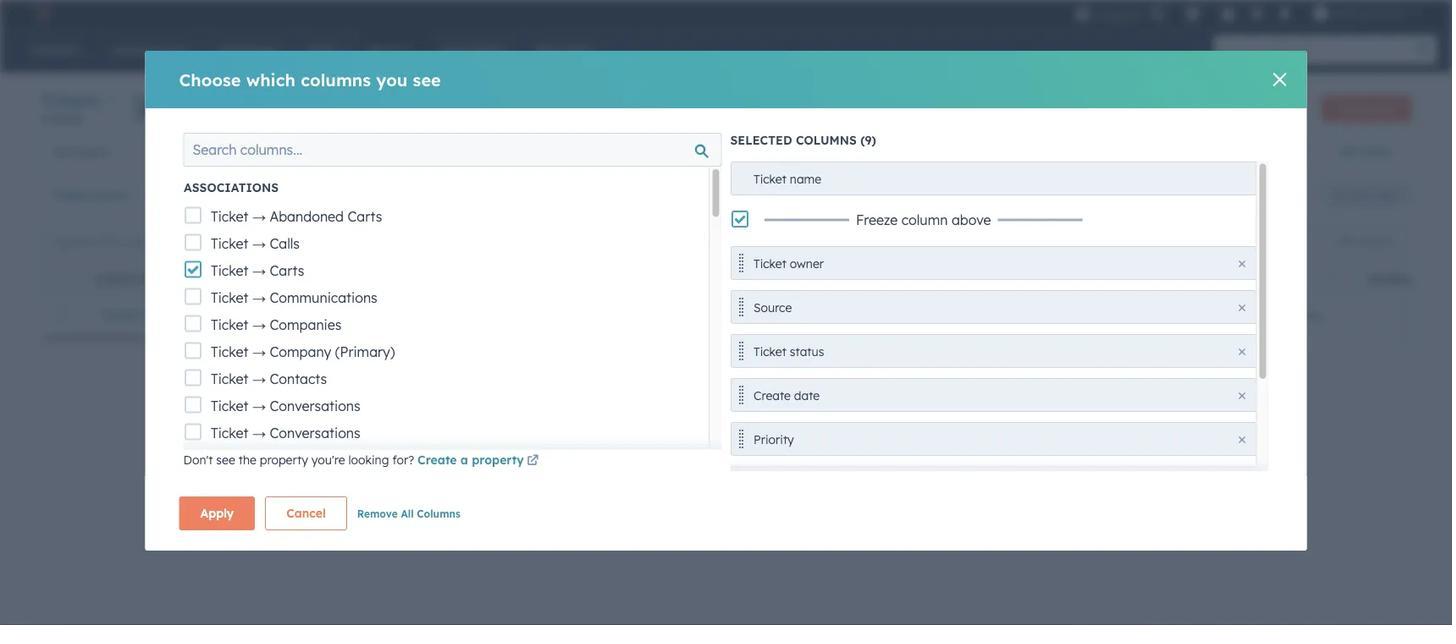 Task type: vqa. For each thing, say whether or not it's contained in the screenshot.
Lifecycle stage
no



Task type: locate. For each thing, give the bounding box(es) containing it.
Search HubSpot search field
[[1214, 36, 1422, 64]]

1 inside tickets banner
[[41, 112, 46, 125]]

property right the
[[260, 453, 308, 468]]

0 vertical spatial ticket owner
[[52, 188, 128, 203]]

Search columns... search field
[[183, 133, 722, 167]]

help button
[[1214, 0, 1243, 27]]

0 horizontal spatial press to sort. element
[[270, 272, 276, 287]]

ticket → calls
[[210, 235, 299, 252]]

1 vertical spatial create date
[[753, 388, 819, 403]]

all left views
[[1340, 144, 1355, 159]]

7 → from the top
[[252, 370, 265, 387]]

2 vertical spatial ticket owner
[[1157, 273, 1238, 286]]

all pipelines button
[[197, 94, 366, 121]]

ticket inside ticket owner button
[[753, 256, 786, 271]]

next
[[682, 355, 710, 370]]

view right save
[[1375, 189, 1397, 202]]

1 → from the top
[[252, 208, 265, 225]]

0 horizontal spatial property
[[260, 453, 308, 468]]

pipeline inside button
[[360, 308, 404, 322]]

columns down a
[[417, 508, 460, 521]]

ticket owner
[[52, 188, 128, 203], [753, 256, 823, 271], [1157, 273, 1238, 286]]

support pipeline button
[[291, 298, 503, 332]]

0 horizontal spatial create date
[[172, 188, 242, 203]]

2 horizontal spatial owner
[[1198, 273, 1238, 286]]

0 horizontal spatial 1
[[41, 112, 46, 125]]

last
[[285, 188, 311, 203]]

ticket inside ticket owner popup button
[[52, 188, 88, 203]]

last activity date button
[[274, 179, 412, 213]]

ticket owner button
[[41, 179, 151, 213]]

(3/5)
[[1278, 144, 1307, 159]]

columns right edit
[[1357, 235, 1396, 248]]

group inside tickets banner
[[133, 94, 187, 121]]

record
[[49, 112, 82, 125]]

name down my
[[789, 171, 821, 186]]

1 vertical spatial ticket name
[[95, 273, 166, 286]]

1 vertical spatial ticket owner
[[753, 256, 823, 271]]

owner for source
[[789, 256, 823, 271]]

1 horizontal spatial property
[[472, 453, 524, 468]]

ticket → company (primary)
[[210, 343, 395, 360]]

close image inside ticket status button
[[1238, 348, 1245, 355]]

0 vertical spatial ticket → conversations
[[210, 398, 360, 414]]

close image down francis
[[1238, 392, 1245, 399]]

owner inside ticket owner popup button
[[91, 188, 128, 203]]

close image up the import button
[[1273, 73, 1287, 86]]

1 vertical spatial ticket → conversations
[[210, 425, 360, 442]]

add
[[1220, 144, 1243, 159]]

notifications image
[[1277, 8, 1292, 23]]

1 vertical spatial priority
[[753, 432, 794, 447]]

close image
[[1238, 348, 1245, 355], [1238, 436, 1245, 443]]

conversations down contacts in the bottom left of the page
[[269, 398, 360, 414]]

actions
[[1178, 102, 1214, 115]]

2 property from the left
[[472, 453, 524, 468]]

create inside tickets banner
[[1336, 102, 1368, 115]]

ticket
[[1371, 102, 1397, 115]]

→ up ticket → calls
[[252, 208, 265, 225]]

close image inside the priority button
[[1238, 436, 1245, 443]]

calls
[[269, 235, 299, 252]]

0 horizontal spatial ticket name
[[95, 273, 166, 286]]

all right remove
[[401, 508, 414, 521]]

create date down all tickets button
[[172, 188, 242, 203]]

6 → from the top
[[252, 343, 265, 360]]

eloise francis (eloisefrancis23@gmail.com) button
[[1138, 298, 1429, 332]]

1 right test
[[167, 308, 174, 322]]

all tickets button
[[41, 135, 422, 168]]

1 horizontal spatial tickets
[[867, 144, 904, 159]]

2 link opens in a new window image from the top
[[527, 456, 539, 468]]

status
[[789, 344, 824, 359]]

fix
[[1379, 6, 1392, 20]]

edit
[[1335, 235, 1354, 248]]

close image for ticket owner
[[1238, 260, 1245, 267]]

ticket
[[753, 171, 786, 186], [52, 188, 88, 203], [210, 208, 248, 225], [210, 235, 248, 252], [753, 256, 786, 271], [210, 262, 248, 279], [95, 273, 133, 286], [1157, 273, 1195, 286], [210, 289, 248, 306], [100, 308, 136, 322], [210, 316, 248, 333], [210, 343, 248, 360], [753, 344, 786, 359], [210, 370, 248, 387], [210, 398, 248, 414], [210, 425, 248, 442]]

0 vertical spatial priority
[[946, 273, 998, 286]]

ticket → conversations up don't see the property you're looking for?
[[210, 425, 360, 442]]

ticket name down "selected columns (9)"
[[753, 171, 821, 186]]

100 per page
[[757, 355, 837, 370]]

→ left contacts in the bottom left of the page
[[252, 370, 265, 387]]

1 horizontal spatial carts
[[347, 208, 382, 225]]

ticket status button
[[730, 334, 1256, 368]]

1 tickets from the left
[[71, 144, 108, 159]]

1 link opens in a new window image from the top
[[527, 451, 539, 472]]

close image for ticket status
[[1238, 348, 1245, 355]]

descending sort. press to sort ascending. image
[[905, 272, 911, 284]]

all inside popup button
[[205, 102, 216, 114]]

create
[[1336, 102, 1368, 115], [172, 188, 211, 203], [734, 273, 774, 286], [753, 388, 790, 403], [418, 453, 457, 468]]

view for save
[[1375, 189, 1397, 202]]

1 vertical spatial owner
[[789, 256, 823, 271]]

carts down last activity date
[[347, 208, 382, 225]]

date down all tickets button
[[215, 188, 242, 203]]

1 vertical spatial columns
[[417, 508, 460, 521]]

property right a
[[472, 453, 524, 468]]

oct
[[735, 308, 755, 322]]

all down choose
[[205, 102, 216, 114]]

columns inside button
[[1357, 235, 1396, 248]]

settings link
[[1246, 5, 1267, 22]]

columns left (9)
[[796, 133, 857, 148]]

1 horizontal spatial ticket name
[[753, 171, 821, 186]]

date down 100 per page popup button
[[794, 388, 819, 403]]

import button
[[1248, 95, 1311, 122]]

owner inside ticket owner button
[[789, 256, 823, 271]]

1 vertical spatial columns
[[1357, 235, 1396, 248]]

conversations up you're
[[269, 425, 360, 442]]

1 ticket → conversations from the top
[[210, 398, 360, 414]]

open
[[836, 144, 864, 159]]

0 vertical spatial columns
[[796, 133, 857, 148]]

a
[[460, 453, 468, 468]]

all for all tickets
[[54, 144, 68, 159]]

company
[[269, 343, 331, 360]]

1 horizontal spatial name
[[789, 171, 821, 186]]

pipeline up communications on the left of page
[[311, 273, 361, 286]]

link opens in a new window image inside create a property link
[[527, 456, 539, 468]]

1 horizontal spatial view
[[1375, 189, 1397, 202]]

1 vertical spatial view
[[1375, 189, 1397, 202]]

view
[[1247, 144, 1274, 159], [1375, 189, 1397, 202]]

tickets down record
[[71, 144, 108, 159]]

0 horizontal spatial ticket owner
[[52, 188, 128, 203]]

1 close image from the top
[[1238, 348, 1245, 355]]

0 vertical spatial create date
[[172, 188, 242, 203]]

1 - from the left
[[947, 308, 952, 322]]

0 horizontal spatial owner
[[91, 188, 128, 203]]

→ up the
[[252, 425, 265, 442]]

0 vertical spatial 1
[[41, 112, 46, 125]]

save view
[[1349, 189, 1397, 202]]

→ up "ticket → contacts"
[[252, 343, 265, 360]]

see left the
[[216, 453, 235, 468]]

import
[[1263, 102, 1297, 115]]

above
[[951, 211, 991, 228]]

menu
[[1073, 0, 1432, 27]]

ticket owner for source
[[753, 256, 823, 271]]

ticket owner up create date (pdt) at the right top
[[753, 256, 823, 271]]

create date inside button
[[753, 388, 819, 403]]

owner up (pdt)
[[789, 256, 823, 271]]

0 vertical spatial columns
[[301, 69, 371, 90]]

ticket owner up eloise
[[1157, 273, 1238, 286]]

0 horizontal spatial see
[[216, 453, 235, 468]]

close image
[[1273, 73, 1287, 86], [1238, 260, 1245, 267], [1238, 304, 1245, 311], [1238, 392, 1245, 399]]

create date
[[172, 188, 242, 203], [753, 388, 819, 403]]

→ down ticket → carts
[[252, 289, 265, 306]]

owner up eloise
[[1198, 273, 1238, 286]]

create left ticket
[[1336, 102, 1368, 115]]

all views link
[[1329, 135, 1402, 168]]

carts down calls
[[269, 262, 304, 279]]

columns left you
[[301, 69, 371, 90]]

2 → from the top
[[252, 235, 265, 252]]

→ down "ticket → contacts"
[[252, 398, 265, 414]]

0 vertical spatial view
[[1247, 144, 1274, 159]]

my
[[816, 144, 832, 159]]

0 horizontal spatial columns
[[301, 69, 371, 90]]

choose which columns you see
[[179, 69, 441, 90]]

all down the 1 record
[[54, 144, 68, 159]]

ticket → conversations down contacts in the bottom left of the page
[[210, 398, 360, 414]]

priority down 100
[[753, 432, 794, 447]]

2 horizontal spatial ticket owner
[[1157, 273, 1238, 286]]

marketplaces image
[[1185, 8, 1200, 23]]

source down edit columns button
[[1369, 273, 1411, 286]]

owner down all tickets
[[91, 188, 128, 203]]

ticket test 1
[[100, 308, 174, 322]]

press to sort. image
[[270, 272, 276, 284]]

priority button
[[730, 422, 1256, 456]]

1 horizontal spatial columns
[[1357, 235, 1396, 248]]

priority up source button
[[946, 273, 998, 286]]

1 vertical spatial 1
[[167, 308, 174, 322]]

1 horizontal spatial press to sort. element
[[1116, 272, 1123, 287]]

1 vertical spatial conversations
[[269, 425, 360, 442]]

close image inside create date button
[[1238, 392, 1245, 399]]

search image
[[1416, 44, 1428, 56]]

press to sort. image
[[1116, 272, 1123, 284]]

0 horizontal spatial tickets
[[71, 144, 108, 159]]

5 → from the top
[[252, 316, 265, 333]]

ticket → companies
[[210, 316, 341, 333]]

priority inside button
[[753, 432, 794, 447]]

2 horizontal spatial press to sort. element
[[1328, 272, 1334, 287]]

see
[[413, 69, 441, 90], [216, 453, 235, 468]]

hubspot link
[[20, 3, 64, 24]]

0 horizontal spatial columns
[[417, 508, 460, 521]]

pipeline
[[311, 273, 361, 286], [360, 308, 404, 322]]

create up oct
[[734, 273, 774, 286]]

view inside popup button
[[1247, 144, 1274, 159]]

ticket name up ticket test 1
[[95, 273, 166, 286]]

date right activity
[[363, 188, 390, 203]]

press to sort. element for ticket owner
[[1328, 272, 1334, 287]]

→ down ticket → communications
[[252, 316, 265, 333]]

→ left press to sort. icon
[[252, 262, 265, 279]]

0 horizontal spatial source
[[753, 300, 791, 315]]

1 horizontal spatial owner
[[789, 256, 823, 271]]

create down all tickets button
[[172, 188, 211, 203]]

create down 100
[[753, 388, 790, 403]]

source down create date (pdt) at the right top
[[753, 300, 791, 315]]

0 horizontal spatial view
[[1247, 144, 1274, 159]]

pipeline up (primary)
[[360, 308, 404, 322]]

press to sort. element
[[270, 272, 276, 287], [1116, 272, 1123, 287], [1328, 272, 1334, 287]]

owner for create date
[[91, 188, 128, 203]]

1 vertical spatial carts
[[269, 262, 304, 279]]

1 press to sort. element from the left
[[270, 272, 276, 287]]

→ left calls
[[252, 235, 265, 252]]

1 vertical spatial name
[[136, 273, 166, 286]]

ticket owner inside ticket owner popup button
[[52, 188, 128, 203]]

source
[[1369, 273, 1411, 286], [753, 300, 791, 315]]

ticket → communications
[[210, 289, 377, 306]]

calling icon image
[[1149, 7, 1165, 22]]

close image right eloise
[[1238, 304, 1245, 311]]

for?
[[392, 453, 414, 468]]

see right you
[[413, 69, 441, 90]]

0 vertical spatial owner
[[91, 188, 128, 203]]

tickets right open
[[867, 144, 904, 159]]

3 press to sort. element from the left
[[1328, 272, 1334, 287]]

close image up francis
[[1238, 260, 1245, 267]]

group
[[133, 94, 187, 121]]

close image inside ticket owner button
[[1238, 260, 1245, 267]]

close image for create date
[[1238, 392, 1245, 399]]

freeze column above
[[856, 211, 991, 228]]

notifications button
[[1270, 0, 1299, 27]]

remove
[[357, 508, 398, 521]]

name up test
[[136, 273, 166, 286]]

view inside button
[[1375, 189, 1397, 202]]

ticket test 1 link
[[100, 308, 271, 322]]

1 horizontal spatial ticket owner
[[753, 256, 823, 271]]

close image for priority
[[1238, 436, 1245, 443]]

ticket owner down all tickets
[[52, 188, 128, 203]]

create date inside popup button
[[172, 188, 242, 203]]

ticket owner inside ticket owner button
[[753, 256, 823, 271]]

close image inside source button
[[1238, 304, 1245, 311]]

Search ID, name, or description search field
[[45, 226, 245, 257]]

2 press to sort. element from the left
[[1116, 272, 1123, 287]]

0 vertical spatial source
[[1369, 273, 1411, 286]]

2 vertical spatial owner
[[1198, 273, 1238, 286]]

tickets button
[[41, 88, 116, 113]]

0 horizontal spatial carts
[[269, 262, 304, 279]]

1 vertical spatial close image
[[1238, 436, 1245, 443]]

0 vertical spatial ticket name
[[753, 171, 821, 186]]

0 vertical spatial close image
[[1238, 348, 1245, 355]]

1 vertical spatial see
[[216, 453, 235, 468]]

date
[[215, 188, 242, 203], [363, 188, 390, 203], [776, 273, 803, 286], [794, 388, 819, 403]]

1 left record
[[41, 112, 46, 125]]

link opens in a new window image
[[527, 451, 539, 472], [527, 456, 539, 468]]

1 vertical spatial source
[[753, 300, 791, 315]]

pipelines
[[219, 102, 261, 114]]

1 vertical spatial pipeline
[[360, 308, 404, 322]]

0 vertical spatial conversations
[[269, 398, 360, 414]]

edit columns button
[[1324, 231, 1407, 253]]

actions button
[[1164, 95, 1238, 122]]

date inside last activity date popup button
[[363, 188, 390, 203]]

ticket inside ticket status button
[[753, 344, 786, 359]]

close image for source
[[1238, 304, 1245, 311]]

1 record
[[41, 112, 82, 125]]

0 vertical spatial name
[[789, 171, 821, 186]]

0 vertical spatial pipeline
[[311, 273, 361, 286]]

eloise
[[1189, 308, 1221, 322]]

abandoned
[[269, 208, 343, 225]]

1 horizontal spatial create date
[[753, 388, 819, 403]]

create inside popup button
[[172, 188, 211, 203]]

0 vertical spatial see
[[413, 69, 441, 90]]

view right add
[[1247, 144, 1274, 159]]

priority
[[946, 273, 998, 286], [753, 432, 794, 447]]

2 close image from the top
[[1238, 436, 1245, 443]]

0 horizontal spatial priority
[[753, 432, 794, 447]]

owner
[[91, 188, 128, 203], [789, 256, 823, 271], [1198, 273, 1238, 286]]

property
[[260, 453, 308, 468], [472, 453, 524, 468]]

(primary)
[[335, 343, 395, 360]]

create date down per
[[753, 388, 819, 403]]

(eloisefrancis23@gmail.com)
[[1268, 308, 1429, 322]]



Task type: describe. For each thing, give the bounding box(es) containing it.
1 horizontal spatial priority
[[946, 273, 998, 286]]

1 horizontal spatial columns
[[796, 133, 857, 148]]

settings image
[[1249, 7, 1264, 22]]

create date button
[[730, 378, 1256, 412]]

communications
[[269, 289, 377, 306]]

2 conversations from the top
[[269, 425, 360, 442]]

upgrade image
[[1075, 7, 1090, 22]]

last activity date
[[285, 188, 390, 203]]

all inside choose which columns you see dialog
[[401, 508, 414, 521]]

ticket owner for create date
[[52, 188, 128, 203]]

calling icon button
[[1143, 2, 1171, 25]]

apply
[[200, 506, 234, 521]]

0 horizontal spatial name
[[136, 273, 166, 286]]

9 → from the top
[[252, 425, 265, 442]]

cancel
[[286, 506, 326, 521]]

create a property
[[418, 453, 524, 468]]

--
[[947, 308, 956, 322]]

property inside create a property link
[[472, 453, 524, 468]]

3 → from the top
[[252, 262, 265, 279]]

which
[[246, 69, 295, 90]]

ticket name inside choose which columns you see dialog
[[753, 171, 821, 186]]

source button
[[730, 290, 1256, 324]]

search button
[[1408, 36, 1437, 64]]

page
[[806, 355, 837, 370]]

help image
[[1221, 8, 1236, 23]]

pdt
[[855, 308, 878, 322]]

you're
[[311, 453, 345, 468]]

create date for create date popup button
[[172, 188, 242, 203]]

oct 24, 2023 4:41 pm pdt
[[735, 308, 878, 322]]

edit columns
[[1335, 235, 1396, 248]]

1 horizontal spatial see
[[413, 69, 441, 90]]

ticket → abandoned carts
[[210, 208, 382, 225]]

create ticket button
[[1321, 95, 1411, 122]]

oct 24, 2023 4:41 pm pdt button
[[715, 298, 926, 332]]

marketplaces button
[[1175, 0, 1210, 27]]

looking
[[348, 453, 389, 468]]

24,
[[759, 308, 775, 322]]

eloise francis (eloisefrancis23@gmail.com)
[[1189, 308, 1429, 322]]

columns inside button
[[417, 508, 460, 521]]

activity
[[314, 188, 359, 203]]

1 horizontal spatial source
[[1369, 273, 1411, 286]]

test
[[140, 308, 164, 322]]

all for all views
[[1340, 144, 1355, 159]]

0 vertical spatial carts
[[347, 208, 382, 225]]

contacts
[[269, 370, 327, 387]]

don't see the property you're looking for?
[[183, 453, 418, 468]]

cancel button
[[265, 497, 347, 531]]

4 → from the top
[[252, 289, 265, 306]]

you
[[376, 69, 408, 90]]

don't
[[183, 453, 213, 468]]

tickets
[[41, 90, 101, 111]]

1 property from the left
[[260, 453, 308, 468]]

it!
[[1395, 6, 1405, 20]]

view for add
[[1247, 144, 1274, 159]]

companies
[[269, 316, 341, 333]]

create a property link
[[418, 451, 542, 472]]

create date for create date button
[[753, 388, 819, 403]]

2 tickets from the left
[[867, 144, 904, 159]]

2 ticket → conversations from the top
[[210, 425, 360, 442]]

my open tickets
[[816, 144, 904, 159]]

all for all pipelines
[[205, 102, 216, 114]]

my open tickets button
[[803, 135, 1184, 168]]

tickets banner
[[41, 88, 1411, 135]]

all tickets
[[54, 144, 108, 159]]

8 → from the top
[[252, 398, 265, 414]]

can
[[1357, 6, 1376, 20]]

save view button
[[1320, 182, 1411, 209]]

all views
[[1340, 144, 1391, 159]]

remove all columns button
[[357, 504, 460, 524]]

hubspot image
[[30, 3, 51, 24]]

support
[[312, 308, 357, 322]]

ticket status
[[753, 344, 824, 359]]

descending sort. press to sort ascending. element
[[905, 272, 911, 287]]

date inside create date popup button
[[215, 188, 242, 203]]

associations
[[183, 180, 278, 195]]

date inside create date button
[[794, 388, 819, 403]]

pm
[[834, 308, 852, 322]]

close image for choose which columns you see
[[1273, 73, 1287, 86]]

ticket → carts
[[210, 262, 304, 279]]

ticket owner button
[[730, 246, 1256, 280]]

per
[[783, 355, 803, 370]]

all pipelines
[[205, 102, 261, 114]]

menu containing vhs can fix it!
[[1073, 0, 1432, 27]]

source inside button
[[753, 300, 791, 315]]

support pipeline
[[312, 308, 404, 322]]

1 conversations from the top
[[269, 398, 360, 414]]

francis
[[1225, 308, 1265, 322]]

remove all columns
[[357, 508, 460, 521]]

100 per page button
[[746, 345, 859, 379]]

4:41
[[808, 308, 831, 322]]

-- button
[[926, 298, 1138, 332]]

vhs
[[1331, 6, 1354, 20]]

selected
[[730, 133, 792, 148]]

name inside choose which columns you see dialog
[[789, 171, 821, 186]]

freeze
[[856, 211, 897, 228]]

2 - from the left
[[952, 308, 956, 322]]

choose which columns you see dialog
[[145, 51, 1307, 626]]

column
[[901, 211, 947, 228]]

eloise francis image
[[1313, 6, 1328, 21]]

choose
[[179, 69, 241, 90]]

(9)
[[860, 133, 876, 148]]

create left a
[[418, 453, 457, 468]]

add view (3/5)
[[1220, 144, 1307, 159]]

date left (pdt)
[[776, 273, 803, 286]]

press to sort. element for priority
[[1116, 272, 1123, 287]]

columns inside dialog
[[301, 69, 371, 90]]

upgrade
[[1094, 8, 1139, 22]]

create date button
[[161, 179, 264, 213]]

1 horizontal spatial 1
[[167, 308, 174, 322]]

vhs can fix it! button
[[1303, 0, 1430, 27]]

views
[[1358, 144, 1391, 159]]

selected columns (9)
[[730, 133, 876, 148]]

create ticket
[[1336, 102, 1397, 115]]



